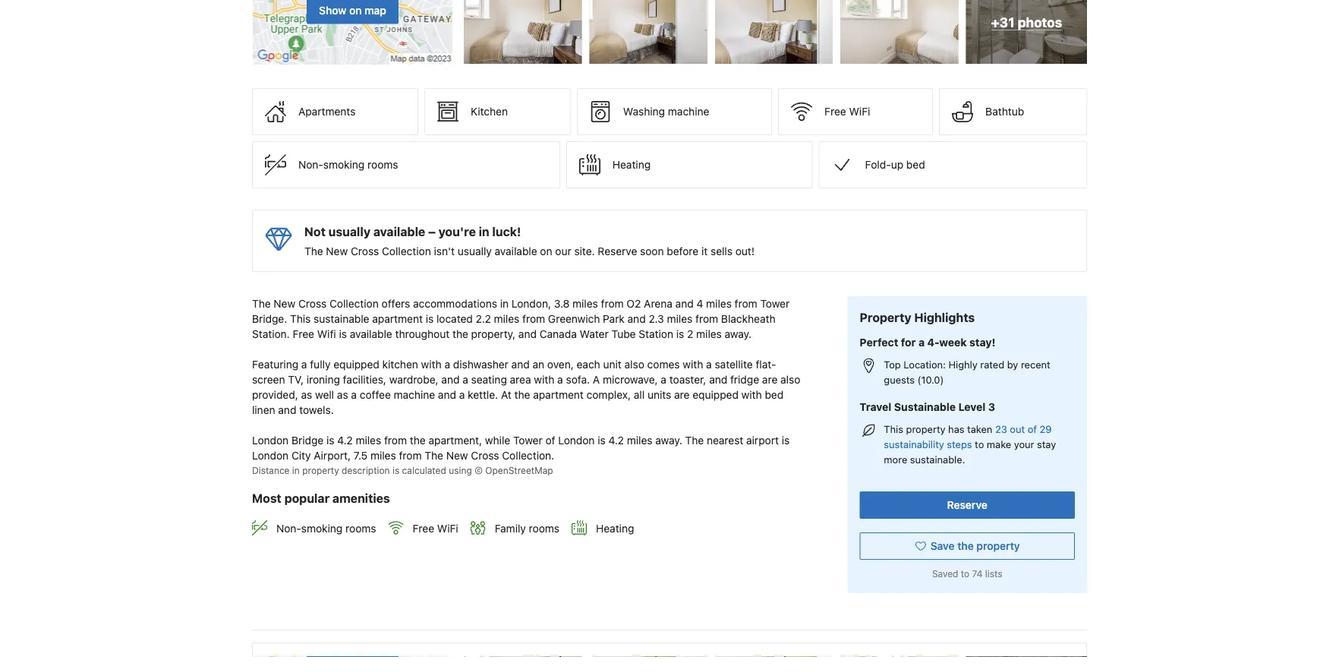 Task type: describe. For each thing, give the bounding box(es) containing it.
luck!
[[493, 225, 521, 239]]

and down satellite
[[710, 374, 728, 386]]

2
[[687, 328, 694, 341]]

property inside the new cross collection offers accommodations in london, 3.8 miles from o2 arena and 4 miles from tower bridge. this sustainable apartment is located 2.2 miles from greenwich park and 2.3 miles from blackheath station. free wifi is available throughout the property, and canada water tube station is 2 miles away. featuring a fully equipped kitchen with a dishwasher and an oven, each unit also comes with a satellite flat- screen tv, ironing facilities, wardrobe, and a seating area with a sofa. a microwave, a toaster, and fridge are also provided, as well as a coffee machine and a kettle. at the apartment complex, all units are equipped with bed linen and towels. london bridge is 4.2 miles from the apartment, while tower of london is 4.2 miles away. the nearest airport is london city airport, 7.5 miles from the new cross collection. distance in property description is calculated using © openstreetmap
[[302, 465, 339, 476]]

1 show on map button from the left
[[252, 0, 453, 66]]

rated
[[981, 359, 1005, 371]]

free wifi button
[[779, 89, 934, 136]]

property inside button
[[977, 540, 1021, 552]]

non- inside button
[[299, 159, 323, 171]]

throughout
[[395, 328, 450, 341]]

1 as from the left
[[301, 389, 312, 402]]

well
[[315, 389, 334, 402]]

1 vertical spatial smoking
[[301, 522, 343, 535]]

our
[[556, 245, 572, 258]]

calculated
[[402, 465, 447, 476]]

arena
[[644, 298, 673, 310]]

the down located at the top left of page
[[453, 328, 469, 341]]

before
[[667, 245, 699, 258]]

with up the wardrobe,
[[421, 359, 442, 371]]

0 vertical spatial available
[[374, 225, 426, 239]]

1 vertical spatial non-smoking rooms
[[276, 522, 376, 535]]

a down 'dishwasher'
[[463, 374, 469, 386]]

fold-up bed button
[[819, 142, 1088, 189]]

heating button
[[567, 142, 813, 189]]

using
[[449, 465, 472, 476]]

greenwich
[[548, 313, 600, 326]]

toaster,
[[670, 374, 707, 386]]

units
[[648, 389, 672, 402]]

has
[[949, 424, 965, 435]]

4
[[697, 298, 704, 310]]

23 out of 29 sustainability steps link
[[884, 424, 1052, 450]]

rooms right family
[[529, 522, 560, 535]]

1 vertical spatial non-
[[276, 522, 301, 535]]

a left the 4-
[[919, 336, 925, 349]]

1 vertical spatial also
[[781, 374, 801, 386]]

smoking inside non-smoking rooms button
[[323, 159, 365, 171]]

miles right 2
[[697, 328, 722, 341]]

the down area
[[515, 389, 531, 402]]

free inside free wifi button
[[825, 106, 847, 118]]

in inside not usually available – you're in luck! the new cross collection isn't usually available on our site. reserve soon before it sells out!
[[479, 225, 490, 239]]

74
[[973, 568, 983, 579]]

0 vertical spatial tower
[[761, 298, 790, 310]]

lists
[[986, 568, 1003, 579]]

1 vertical spatial away.
[[656, 435, 683, 447]]

openstreetmap
[[486, 465, 553, 476]]

apartment,
[[429, 435, 482, 447]]

week
[[940, 336, 967, 349]]

1 vertical spatial tower
[[513, 435, 543, 447]]

accommodations
[[413, 298, 497, 310]]

0 horizontal spatial cross
[[299, 298, 327, 310]]

1 horizontal spatial property
[[907, 424, 946, 435]]

it
[[702, 245, 708, 258]]

the left nearest
[[686, 435, 704, 447]]

make
[[987, 439, 1012, 450]]

property highlights
[[860, 311, 976, 325]]

7.5
[[354, 450, 368, 462]]

1 4.2 from the left
[[337, 435, 353, 447]]

airport
[[747, 435, 779, 447]]

distance
[[252, 465, 290, 476]]

located
[[437, 313, 473, 326]]

and down london,
[[519, 328, 537, 341]]

bed inside button
[[907, 159, 926, 171]]

with down the fridge
[[742, 389, 762, 402]]

kettle.
[[468, 389, 498, 402]]

bathtub button
[[940, 89, 1088, 136]]

non-smoking rooms button
[[252, 142, 560, 189]]

kitchen
[[383, 359, 418, 371]]

description
[[342, 465, 390, 476]]

miles up 7.5
[[356, 435, 381, 447]]

is down complex,
[[598, 435, 606, 447]]

apartments
[[299, 106, 356, 118]]

featuring
[[252, 359, 299, 371]]

save the property button
[[860, 533, 1076, 560]]

while
[[485, 435, 511, 447]]

wifi inside button
[[850, 106, 871, 118]]

for
[[901, 336, 916, 349]]

a
[[593, 374, 600, 386]]

1 vertical spatial usually
[[458, 245, 492, 258]]

0 horizontal spatial wifi
[[437, 522, 459, 535]]

stay
[[1038, 439, 1057, 450]]

map
[[365, 4, 387, 17]]

screen
[[252, 374, 285, 386]]

out!
[[736, 245, 755, 258]]

sustainable.
[[911, 454, 966, 466]]

guests
[[884, 374, 915, 386]]

2 vertical spatial in
[[292, 465, 300, 476]]

0 vertical spatial also
[[625, 359, 645, 371]]

station
[[639, 328, 674, 341]]

available inside the new cross collection offers accommodations in london, 3.8 miles from o2 arena and 4 miles from tower bridge. this sustainable apartment is located 2.2 miles from greenwich park and 2.3 miles from blackheath station. free wifi is available throughout the property, and canada water tube station is 2 miles away. featuring a fully equipped kitchen with a dishwasher and an oven, each unit also comes with a satellite flat- screen tv, ironing facilities, wardrobe, and a seating area with a sofa. a microwave, a toaster, and fridge are also provided, as well as a coffee machine and a kettle. at the apartment complex, all units are equipped with bed linen and towels. london bridge is 4.2 miles from the apartment, while tower of london is 4.2 miles away. the nearest airport is london city airport, 7.5 miles from the new cross collection. distance in property description is calculated using © openstreetmap
[[350, 328, 393, 341]]

on inside not usually available – you're in luck! the new cross collection isn't usually available on our site. reserve soon before it sells out!
[[540, 245, 553, 258]]

unit
[[604, 359, 622, 371]]

oven,
[[548, 359, 574, 371]]

rooms down amenities
[[346, 522, 376, 535]]

miles right 7.5
[[371, 450, 396, 462]]

0 horizontal spatial free wifi
[[413, 522, 459, 535]]

family
[[495, 522, 526, 535]]

rooms inside button
[[368, 159, 398, 171]]

property,
[[471, 328, 516, 341]]

miles down all
[[627, 435, 653, 447]]

most
[[252, 492, 282, 506]]

machine inside the new cross collection offers accommodations in london, 3.8 miles from o2 arena and 4 miles from tower bridge. this sustainable apartment is located 2.2 miles from greenwich park and 2.3 miles from blackheath station. free wifi is available throughout the property, and canada water tube station is 2 miles away. featuring a fully equipped kitchen with a dishwasher and an oven, each unit also comes with a satellite flat- screen tv, ironing facilities, wardrobe, and a seating area with a sofa. a microwave, a toaster, and fridge are also provided, as well as a coffee machine and a kettle. at the apartment complex, all units are equipped with bed linen and towels. london bridge is 4.2 miles from the apartment, while tower of london is 4.2 miles away. the nearest airport is london city airport, 7.5 miles from the new cross collection. distance in property description is calculated using © openstreetmap
[[394, 389, 435, 402]]

1 vertical spatial are
[[675, 389, 690, 402]]

at
[[501, 389, 512, 402]]

is left 2
[[677, 328, 685, 341]]

bed inside the new cross collection offers accommodations in london, 3.8 miles from o2 arena and 4 miles from tower bridge. this sustainable apartment is located 2.2 miles from greenwich park and 2.3 miles from blackheath station. free wifi is available throughout the property, and canada water tube station is 2 miles away. featuring a fully equipped kitchen with a dishwasher and an oven, each unit also comes with a satellite flat- screen tv, ironing facilities, wardrobe, and a seating area with a sofa. a microwave, a toaster, and fridge are also provided, as well as a coffee machine and a kettle. at the apartment complex, all units are equipped with bed linen and towels. london bridge is 4.2 miles from the apartment, while tower of london is 4.2 miles away. the nearest airport is london city airport, 7.5 miles from the new cross collection. distance in property description is calculated using © openstreetmap
[[765, 389, 784, 402]]

wardrobe,
[[389, 374, 439, 386]]

o2
[[627, 298, 641, 310]]

–
[[428, 225, 436, 239]]

linen
[[252, 404, 275, 417]]

sofa.
[[566, 374, 590, 386]]

sustainable
[[314, 313, 370, 326]]

each
[[577, 359, 601, 371]]

and down o2
[[628, 313, 646, 326]]

miles up 2
[[667, 313, 693, 326]]

saved to 74 lists
[[933, 568, 1003, 579]]

a left 'dishwasher'
[[445, 359, 450, 371]]

free wifi inside button
[[825, 106, 871, 118]]

most popular amenities
[[252, 492, 390, 506]]

london,
[[512, 298, 551, 310]]

0 vertical spatial are
[[763, 374, 778, 386]]

is down sustainable
[[339, 328, 347, 341]]

highly
[[949, 359, 978, 371]]

1 vertical spatial to
[[961, 568, 970, 579]]

sustainability
[[884, 439, 945, 450]]

reserve inside not usually available – you're in luck! the new cross collection isn't usually available on our site. reserve soon before it sells out!
[[598, 245, 638, 258]]

amenities
[[333, 492, 390, 506]]

soon
[[640, 245, 664, 258]]

1 vertical spatial available
[[495, 245, 538, 258]]

tube
[[612, 328, 636, 341]]

the inside button
[[958, 540, 974, 552]]

bridge
[[292, 435, 324, 447]]



Task type: locate. For each thing, give the bounding box(es) containing it.
sells
[[711, 245, 733, 258]]

airport,
[[314, 450, 351, 462]]

on left map
[[349, 4, 362, 17]]

property down airport,
[[302, 465, 339, 476]]

and left "kettle."
[[438, 389, 456, 402]]

washing machine
[[623, 106, 710, 118]]

apartment down sofa.
[[533, 389, 584, 402]]

1 vertical spatial property
[[302, 465, 339, 476]]

family rooms
[[495, 522, 560, 535]]

as left the well
[[301, 389, 312, 402]]

usually down you're
[[458, 245, 492, 258]]

wifi down using
[[437, 522, 459, 535]]

collection inside not usually available – you're in luck! the new cross collection isn't usually available on our site. reserve soon before it sells out!
[[382, 245, 431, 258]]

property up lists
[[977, 540, 1021, 552]]

comes
[[648, 359, 680, 371]]

property up sustainability
[[907, 424, 946, 435]]

0 vertical spatial to
[[975, 439, 985, 450]]

and down provided,
[[278, 404, 297, 417]]

1 horizontal spatial wifi
[[850, 106, 871, 118]]

all
[[634, 389, 645, 402]]

you're
[[439, 225, 476, 239]]

2 horizontal spatial cross
[[471, 450, 499, 462]]

1 vertical spatial heating
[[596, 522, 635, 535]]

usually right "not"
[[329, 225, 371, 239]]

microwave,
[[603, 374, 658, 386]]

free inside the new cross collection offers accommodations in london, 3.8 miles from o2 arena and 4 miles from tower bridge. this sustainable apartment is located 2.2 miles from greenwich park and 2.3 miles from blackheath station. free wifi is available throughout the property, and canada water tube station is 2 miles away. featuring a fully equipped kitchen with a dishwasher and an oven, each unit also comes with a satellite flat- screen tv, ironing facilities, wardrobe, and a seating area with a sofa. a microwave, a toaster, and fridge are also provided, as well as a coffee machine and a kettle. at the apartment complex, all units are equipped with bed linen and towels. london bridge is 4.2 miles from the apartment, while tower of london is 4.2 miles away. the nearest airport is london city airport, 7.5 miles from the new cross collection. distance in property description is calculated using © openstreetmap
[[293, 328, 314, 341]]

and up area
[[512, 359, 530, 371]]

rooms
[[368, 159, 398, 171], [346, 522, 376, 535], [529, 522, 560, 535]]

1 horizontal spatial collection
[[382, 245, 431, 258]]

water
[[580, 328, 609, 341]]

this right bridge.
[[290, 313, 311, 326]]

3
[[989, 401, 996, 413]]

a down oven,
[[558, 374, 563, 386]]

bed right up
[[907, 159, 926, 171]]

apartment
[[372, 313, 423, 326], [533, 389, 584, 402]]

2 vertical spatial available
[[350, 328, 393, 341]]

1 vertical spatial machine
[[394, 389, 435, 402]]

0 vertical spatial cross
[[351, 245, 379, 258]]

miles right 4
[[707, 298, 732, 310]]

2 as from the left
[[337, 389, 348, 402]]

away. down units
[[656, 435, 683, 447]]

0 horizontal spatial machine
[[394, 389, 435, 402]]

property
[[907, 424, 946, 435], [302, 465, 339, 476], [977, 540, 1021, 552]]

smoking down apartments button
[[323, 159, 365, 171]]

1 horizontal spatial 4.2
[[609, 435, 624, 447]]

save the property
[[931, 540, 1021, 552]]

reserve inside button
[[948, 499, 988, 511]]

wifi up fold-
[[850, 106, 871, 118]]

bed down flat- at the bottom right
[[765, 389, 784, 402]]

available down sustainable
[[350, 328, 393, 341]]

show on map
[[319, 4, 387, 17]]

1 horizontal spatial as
[[337, 389, 348, 402]]

level
[[959, 401, 986, 413]]

this
[[290, 313, 311, 326], [884, 424, 904, 435]]

2 horizontal spatial new
[[446, 450, 468, 462]]

this inside the new cross collection offers accommodations in london, 3.8 miles from o2 arena and 4 miles from tower bridge. this sustainable apartment is located 2.2 miles from greenwich park and 2.3 miles from blackheath station. free wifi is available throughout the property, and canada water tube station is 2 miles away. featuring a fully equipped kitchen with a dishwasher and an oven, each unit also comes with a satellite flat- screen tv, ironing facilities, wardrobe, and a seating area with a sofa. a microwave, a toaster, and fridge are also provided, as well as a coffee machine and a kettle. at the apartment complex, all units are equipped with bed linen and towels. london bridge is 4.2 miles from the apartment, while tower of london is 4.2 miles away. the nearest airport is london city airport, 7.5 miles from the new cross collection. distance in property description is calculated using © openstreetmap
[[290, 313, 311, 326]]

travel
[[860, 401, 892, 413]]

0 vertical spatial free wifi
[[825, 106, 871, 118]]

are down toaster, on the bottom of page
[[675, 389, 690, 402]]

of inside the new cross collection offers accommodations in london, 3.8 miles from o2 arena and 4 miles from tower bridge. this sustainable apartment is located 2.2 miles from greenwich park and 2.3 miles from blackheath station. free wifi is available throughout the property, and canada water tube station is 2 miles away. featuring a fully equipped kitchen with a dishwasher and an oven, each unit also comes with a satellite flat- screen tv, ironing facilities, wardrobe, and a seating area with a sofa. a microwave, a toaster, and fridge are also provided, as well as a coffee machine and a kettle. at the apartment complex, all units are equipped with bed linen and towels. london bridge is 4.2 miles from the apartment, while tower of london is 4.2 miles away. the nearest airport is london city airport, 7.5 miles from the new cross collection. distance in property description is calculated using © openstreetmap
[[546, 435, 556, 447]]

2.2
[[476, 313, 491, 326]]

kitchen
[[471, 106, 508, 118]]

0 horizontal spatial in
[[292, 465, 300, 476]]

0 vertical spatial free
[[825, 106, 847, 118]]

in down city
[[292, 465, 300, 476]]

0 vertical spatial non-
[[299, 159, 323, 171]]

free wifi up fold-
[[825, 106, 871, 118]]

of left 29
[[1028, 424, 1038, 435]]

area
[[510, 374, 531, 386]]

this up sustainability
[[884, 424, 904, 435]]

0 vertical spatial new
[[326, 245, 348, 258]]

heating inside heating button
[[613, 159, 651, 171]]

0 horizontal spatial equipped
[[334, 359, 380, 371]]

to inside to make your stay more sustainable.
[[975, 439, 985, 450]]

0 horizontal spatial as
[[301, 389, 312, 402]]

1 horizontal spatial apartment
[[533, 389, 584, 402]]

2 vertical spatial cross
[[471, 450, 499, 462]]

out
[[1011, 424, 1026, 435]]

the up bridge.
[[252, 298, 271, 310]]

the down "not"
[[305, 245, 323, 258]]

miles up greenwich
[[573, 298, 598, 310]]

in left luck!
[[479, 225, 490, 239]]

0 horizontal spatial 4.2
[[337, 435, 353, 447]]

1 horizontal spatial in
[[479, 225, 490, 239]]

0 horizontal spatial of
[[546, 435, 556, 447]]

1 horizontal spatial machine
[[668, 106, 710, 118]]

0 horizontal spatial reserve
[[598, 245, 638, 258]]

of
[[1028, 424, 1038, 435], [546, 435, 556, 447]]

1 horizontal spatial away.
[[725, 328, 752, 341]]

1 horizontal spatial of
[[1028, 424, 1038, 435]]

1 horizontal spatial free
[[413, 522, 435, 535]]

as right the well
[[337, 389, 348, 402]]

sustainable
[[895, 401, 956, 413]]

away. down blackheath
[[725, 328, 752, 341]]

provided,
[[252, 389, 298, 402]]

in left london,
[[500, 298, 509, 310]]

1 horizontal spatial equipped
[[693, 389, 739, 402]]

1 vertical spatial collection
[[330, 298, 379, 310]]

0 horizontal spatial are
[[675, 389, 690, 402]]

fold-up bed
[[866, 159, 926, 171]]

1 vertical spatial in
[[500, 298, 509, 310]]

is up airport,
[[327, 435, 335, 447]]

popular
[[285, 492, 330, 506]]

of up the collection.
[[546, 435, 556, 447]]

0 vertical spatial property
[[907, 424, 946, 435]]

0 vertical spatial smoking
[[323, 159, 365, 171]]

0 horizontal spatial away.
[[656, 435, 683, 447]]

0 horizontal spatial property
[[302, 465, 339, 476]]

of inside 23 out of 29 sustainability steps
[[1028, 424, 1038, 435]]

1 vertical spatial on
[[540, 245, 553, 258]]

this property has taken
[[884, 424, 996, 435]]

a left "kettle."
[[459, 389, 465, 402]]

reserve up save the property button
[[948, 499, 988, 511]]

23 out of 29 sustainability steps
[[884, 424, 1052, 450]]

1 horizontal spatial this
[[884, 424, 904, 435]]

steps
[[948, 439, 973, 450]]

a left satellite
[[707, 359, 712, 371]]

0 horizontal spatial apartment
[[372, 313, 423, 326]]

0 horizontal spatial collection
[[330, 298, 379, 310]]

0 vertical spatial away.
[[725, 328, 752, 341]]

with up toaster, on the bottom of page
[[683, 359, 704, 371]]

from
[[601, 298, 624, 310], [735, 298, 758, 310], [523, 313, 546, 326], [696, 313, 719, 326], [384, 435, 407, 447], [399, 450, 422, 462]]

free wifi down calculated
[[413, 522, 459, 535]]

2 vertical spatial new
[[446, 450, 468, 462]]

collection down –
[[382, 245, 431, 258]]

new up using
[[446, 450, 468, 462]]

by
[[1008, 359, 1019, 371]]

is right airport
[[782, 435, 790, 447]]

0 vertical spatial in
[[479, 225, 490, 239]]

an
[[533, 359, 545, 371]]

0 horizontal spatial free
[[293, 328, 314, 341]]

the inside not usually available – you're in luck! the new cross collection isn't usually available on our site. reserve soon before it sells out!
[[305, 245, 323, 258]]

available down luck!
[[495, 245, 538, 258]]

cross inside not usually available – you're in luck! the new cross collection isn't usually available on our site. reserve soon before it sells out!
[[351, 245, 379, 258]]

is up throughout
[[426, 313, 434, 326]]

0 vertical spatial machine
[[668, 106, 710, 118]]

0 horizontal spatial on
[[349, 4, 362, 17]]

non-smoking rooms down apartments button
[[299, 159, 398, 171]]

a
[[919, 336, 925, 349], [301, 359, 307, 371], [445, 359, 450, 371], [707, 359, 712, 371], [463, 374, 469, 386], [558, 374, 563, 386], [661, 374, 667, 386], [351, 389, 357, 402], [459, 389, 465, 402]]

wifi
[[317, 328, 336, 341]]

to make your stay more sustainable.
[[884, 439, 1057, 466]]

0 horizontal spatial to
[[961, 568, 970, 579]]

blackheath
[[722, 313, 776, 326]]

fold-
[[866, 159, 892, 171]]

1 vertical spatial cross
[[299, 298, 327, 310]]

2 show on map button from the left
[[307, 0, 399, 24]]

1 vertical spatial this
[[884, 424, 904, 435]]

0 horizontal spatial this
[[290, 313, 311, 326]]

new up sustainable
[[326, 245, 348, 258]]

(10.0)
[[918, 374, 944, 386]]

are down flat- at the bottom right
[[763, 374, 778, 386]]

site.
[[575, 245, 595, 258]]

offers
[[382, 298, 410, 310]]

0 horizontal spatial bed
[[765, 389, 784, 402]]

bathtub
[[986, 106, 1025, 118]]

0 horizontal spatial usually
[[329, 225, 371, 239]]

with down an
[[534, 374, 555, 386]]

ironing
[[307, 374, 340, 386]]

new inside not usually available – you're in luck! the new cross collection isn't usually available on our site. reserve soon before it sells out!
[[326, 245, 348, 258]]

new up bridge.
[[274, 298, 296, 310]]

0 vertical spatial collection
[[382, 245, 431, 258]]

dishwasher
[[453, 359, 509, 371]]

equipped up the facilities,
[[334, 359, 380, 371]]

also right the fridge
[[781, 374, 801, 386]]

1 vertical spatial wifi
[[437, 522, 459, 535]]

save
[[931, 540, 955, 552]]

stay!
[[970, 336, 996, 349]]

machine down the wardrobe,
[[394, 389, 435, 402]]

1 horizontal spatial tower
[[761, 298, 790, 310]]

1 horizontal spatial to
[[975, 439, 985, 450]]

1 vertical spatial free
[[293, 328, 314, 341]]

collection.
[[502, 450, 555, 462]]

1 horizontal spatial on
[[540, 245, 553, 258]]

miles
[[573, 298, 598, 310], [707, 298, 732, 310], [494, 313, 520, 326], [667, 313, 693, 326], [697, 328, 722, 341], [356, 435, 381, 447], [627, 435, 653, 447], [371, 450, 396, 462]]

to left 74
[[961, 568, 970, 579]]

1 vertical spatial bed
[[765, 389, 784, 402]]

a down the 'comes'
[[661, 374, 667, 386]]

and down 'dishwasher'
[[442, 374, 460, 386]]

0 vertical spatial equipped
[[334, 359, 380, 371]]

0 vertical spatial this
[[290, 313, 311, 326]]

collection
[[382, 245, 431, 258], [330, 298, 379, 310]]

apartment down 'offers'
[[372, 313, 423, 326]]

the up calculated
[[410, 435, 426, 447]]

the
[[453, 328, 469, 341], [515, 389, 531, 402], [410, 435, 426, 447], [958, 540, 974, 552]]

1 vertical spatial new
[[274, 298, 296, 310]]

0 vertical spatial heating
[[613, 159, 651, 171]]

1 vertical spatial equipped
[[693, 389, 739, 402]]

show on map button
[[252, 0, 453, 66], [307, 0, 399, 24]]

bed
[[907, 159, 926, 171], [765, 389, 784, 402]]

non- down apartments
[[299, 159, 323, 171]]

tower up blackheath
[[761, 298, 790, 310]]

on
[[349, 4, 362, 17], [540, 245, 553, 258]]

in
[[479, 225, 490, 239], [500, 298, 509, 310], [292, 465, 300, 476]]

station.
[[252, 328, 290, 341]]

free
[[825, 106, 847, 118], [293, 328, 314, 341], [413, 522, 435, 535]]

non-smoking rooms inside button
[[299, 159, 398, 171]]

1 horizontal spatial also
[[781, 374, 801, 386]]

1 horizontal spatial are
[[763, 374, 778, 386]]

to down taken
[[975, 439, 985, 450]]

tower up the collection.
[[513, 435, 543, 447]]

collection up sustainable
[[330, 298, 379, 310]]

machine right washing
[[668, 106, 710, 118]]

0 vertical spatial on
[[349, 4, 362, 17]]

perfect for a 4-week stay!
[[860, 336, 996, 349]]

non- down popular
[[276, 522, 301, 535]]

1 horizontal spatial free wifi
[[825, 106, 871, 118]]

2 horizontal spatial in
[[500, 298, 509, 310]]

more
[[884, 454, 908, 466]]

2 vertical spatial property
[[977, 540, 1021, 552]]

a left fully
[[301, 359, 307, 371]]

0 vertical spatial wifi
[[850, 106, 871, 118]]

machine inside button
[[668, 106, 710, 118]]

1 vertical spatial apartment
[[533, 389, 584, 402]]

usually
[[329, 225, 371, 239], [458, 245, 492, 258]]

1 horizontal spatial bed
[[907, 159, 926, 171]]

washing
[[623, 106, 665, 118]]

0 vertical spatial apartment
[[372, 313, 423, 326]]

0 horizontal spatial new
[[274, 298, 296, 310]]

away.
[[725, 328, 752, 341], [656, 435, 683, 447]]

flat-
[[756, 359, 777, 371]]

3.8
[[554, 298, 570, 310]]

0 vertical spatial usually
[[329, 225, 371, 239]]

available left –
[[374, 225, 426, 239]]

0 horizontal spatial tower
[[513, 435, 543, 447]]

0 vertical spatial bed
[[907, 159, 926, 171]]

4-
[[928, 336, 940, 349]]

a down the facilities,
[[351, 389, 357, 402]]

1 horizontal spatial cross
[[351, 245, 379, 258]]

facilities,
[[343, 374, 387, 386]]

the right save
[[958, 540, 974, 552]]

smoking down 'most popular amenities'
[[301, 522, 343, 535]]

reserve right the site.
[[598, 245, 638, 258]]

2 vertical spatial free
[[413, 522, 435, 535]]

and left 4
[[676, 298, 694, 310]]

also up microwave,
[[625, 359, 645, 371]]

2 4.2 from the left
[[609, 435, 624, 447]]

1 horizontal spatial usually
[[458, 245, 492, 258]]

your
[[1015, 439, 1035, 450]]

4.2 up airport,
[[337, 435, 353, 447]]

fridge
[[731, 374, 760, 386]]

rooms down apartments button
[[368, 159, 398, 171]]

non-smoking rooms down 'most popular amenities'
[[276, 522, 376, 535]]

is
[[426, 313, 434, 326], [339, 328, 347, 341], [677, 328, 685, 341], [327, 435, 335, 447], [598, 435, 606, 447], [782, 435, 790, 447], [393, 465, 400, 476]]

collection inside the new cross collection offers accommodations in london, 3.8 miles from o2 arena and 4 miles from tower bridge. this sustainable apartment is located 2.2 miles from greenwich park and 2.3 miles from blackheath station. free wifi is available throughout the property, and canada water tube station is 2 miles away. featuring a fully equipped kitchen with a dishwasher and an oven, each unit also comes with a satellite flat- screen tv, ironing facilities, wardrobe, and a seating area with a sofa. a microwave, a toaster, and fridge are also provided, as well as a coffee machine and a kettle. at the apartment complex, all units are equipped with bed linen and towels. london bridge is 4.2 miles from the apartment, while tower of london is 4.2 miles away. the nearest airport is london city airport, 7.5 miles from the new cross collection. distance in property description is calculated using © openstreetmap
[[330, 298, 379, 310]]

4.2 down complex,
[[609, 435, 624, 447]]

on left our at the left of the page
[[540, 245, 553, 258]]

0 vertical spatial non-smoking rooms
[[299, 159, 398, 171]]

is left calculated
[[393, 465, 400, 476]]

the up calculated
[[425, 450, 444, 462]]

+31 photos
[[992, 15, 1063, 30]]

miles up property,
[[494, 313, 520, 326]]

fully
[[310, 359, 331, 371]]

bridge.
[[252, 313, 287, 326]]

1 horizontal spatial reserve
[[948, 499, 988, 511]]



Task type: vqa. For each thing, say whether or not it's contained in the screenshot.
WHAT HAPPENS IF I CANCEL A RESERVATION? DROPDOWN BUTTON
no



